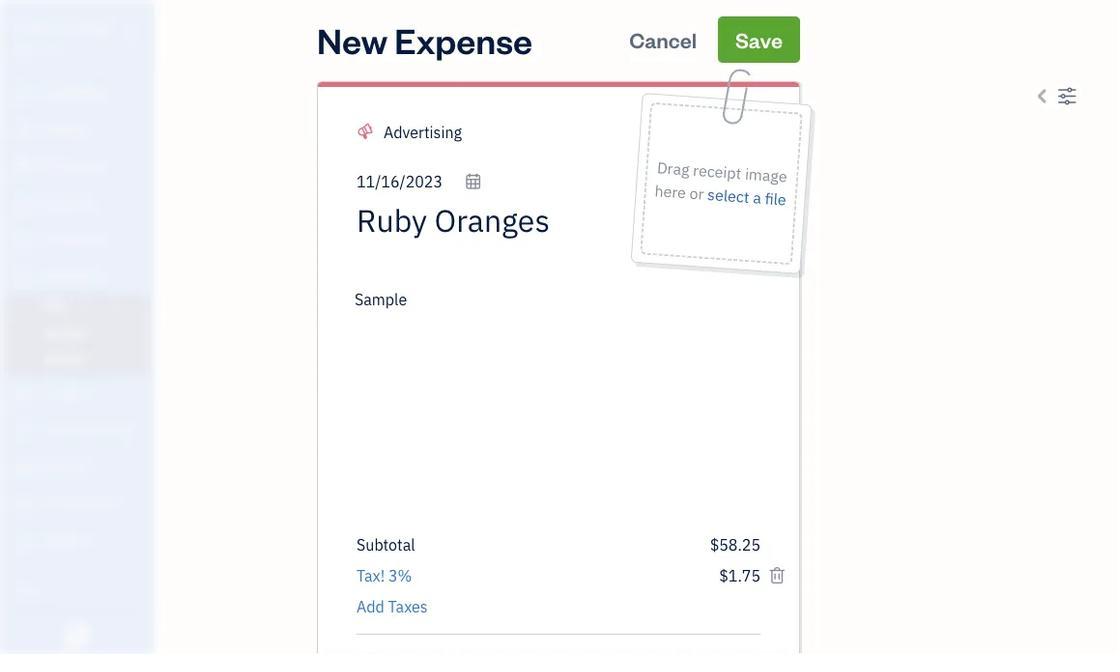 Task type: locate. For each thing, give the bounding box(es) containing it.
estimate image
[[13, 158, 36, 177]]

oranges
[[55, 17, 114, 37]]

expense image
[[13, 268, 36, 287]]

freshbooks image
[[62, 624, 93, 647]]

image
[[745, 164, 788, 187]]

a
[[753, 187, 762, 208]]

tax! 3 %
[[357, 566, 412, 586]]

drag receipt image here or
[[654, 157, 788, 204]]

new
[[317, 16, 388, 62]]

Amount (USD) text field
[[718, 566, 761, 586]]

invoice image
[[13, 194, 36, 214]]

select
[[707, 184, 750, 207]]

Description text field
[[347, 288, 751, 520]]

cancel button
[[612, 16, 715, 63]]

%
[[398, 566, 412, 586]]

Merchant text field
[[357, 201, 621, 240]]

or
[[689, 183, 705, 204]]

settings image
[[1058, 84, 1078, 107]]

tax!
[[357, 566, 385, 586]]

add taxes
[[357, 597, 428, 617]]

select a file button
[[707, 183, 787, 211]]

apps image
[[15, 581, 149, 597]]

save
[[736, 26, 783, 53]]



Task type: vqa. For each thing, say whether or not it's contained in the screenshot.
New Expense
yes



Task type: describe. For each thing, give the bounding box(es) containing it.
file
[[764, 188, 787, 210]]

add
[[357, 597, 385, 617]]

money image
[[13, 458, 36, 478]]

chevronleft image
[[1034, 84, 1054, 107]]

add taxes button
[[357, 596, 428, 619]]

receipt
[[693, 160, 742, 184]]

Date in MM/DD/YYYY format text field
[[357, 172, 482, 192]]

3
[[389, 566, 398, 586]]

here
[[654, 181, 687, 203]]

subtotal
[[357, 535, 415, 555]]

owner
[[15, 39, 51, 54]]

drag
[[657, 157, 690, 180]]

save button
[[718, 16, 801, 63]]

$58.25
[[710, 535, 761, 555]]

select a file
[[707, 184, 787, 210]]

timer image
[[13, 422, 36, 441]]

taxes
[[388, 597, 428, 617]]

ruby oranges owner
[[15, 17, 114, 54]]

chart image
[[13, 495, 36, 514]]

new expense
[[317, 16, 533, 62]]

client image
[[13, 121, 36, 140]]

payment image
[[13, 231, 36, 250]]

delete tax image
[[769, 565, 786, 588]]

Category text field
[[384, 121, 549, 144]]

main element
[[0, 0, 203, 655]]

ruby
[[15, 17, 52, 37]]

Amount (USD) text field
[[658, 651, 761, 655]]

dashboard image
[[13, 84, 36, 103]]

team members image
[[15, 612, 149, 627]]

cancel
[[630, 26, 697, 53]]

expense
[[395, 16, 533, 62]]

report image
[[13, 532, 36, 551]]

project image
[[13, 385, 36, 404]]



